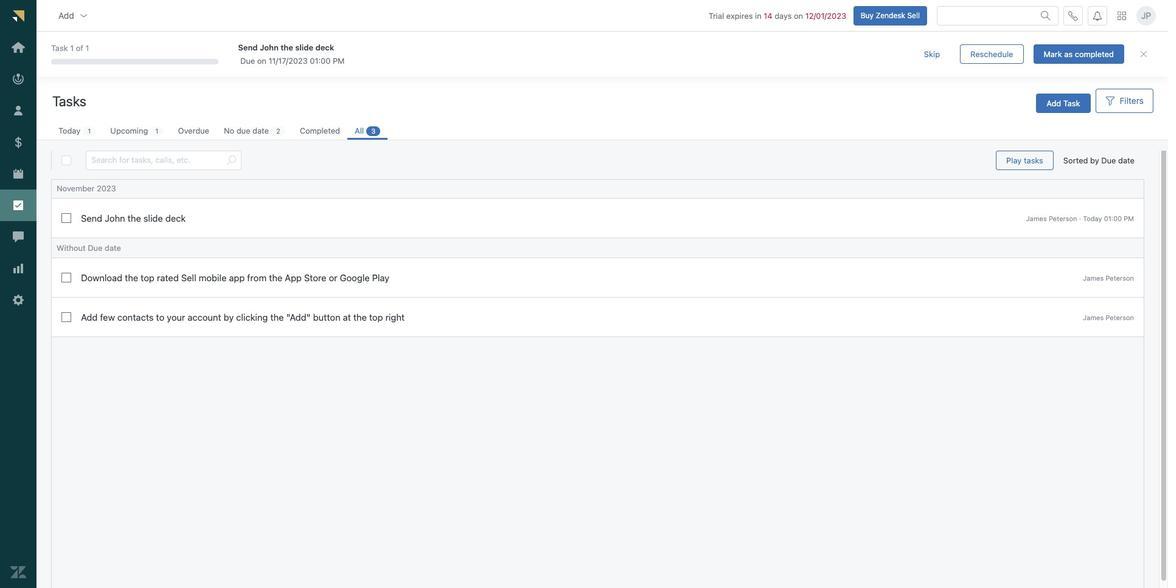 Task type: describe. For each thing, give the bounding box(es) containing it.
jp button
[[1136, 6, 1156, 25]]

november 2023
[[57, 184, 116, 194]]

app
[[285, 273, 302, 284]]

1 vertical spatial play
[[372, 273, 389, 284]]

"add"
[[286, 312, 311, 323]]

task 1 of 1
[[51, 43, 89, 53]]

account
[[188, 312, 221, 323]]

2023
[[97, 184, 116, 194]]

app
[[229, 273, 245, 284]]

trial expires in 14 days on 12/01/2023
[[709, 11, 846, 20]]

slide for send john the slide deck due on 11/17/2023 01:00 pm
[[295, 42, 313, 52]]

buy
[[861, 11, 874, 20]]

sorted by due date
[[1063, 156, 1135, 165]]

james for add few contacts to your account by clicking the "add" button at the top right
[[1083, 314, 1104, 322]]

add button
[[49, 3, 98, 28]]

reschedule
[[970, 49, 1013, 59]]

rated
[[157, 273, 179, 284]]

check box image for send john the slide deck
[[61, 214, 71, 223]]

no
[[224, 126, 234, 136]]

jp
[[1141, 10, 1151, 21]]

without due date
[[57, 243, 121, 253]]

james peterson for add few contacts to your account by clicking the "add" button at the top right
[[1083, 314, 1134, 322]]

zendesk image
[[10, 565, 26, 581]]

check box image for download the top rated sell mobile app from the app store or google play
[[61, 273, 71, 283]]

james peterson for download the top rated sell mobile app from the app store or google play
[[1083, 274, 1134, 282]]

download the top rated sell mobile app from the app store or google play
[[81, 273, 389, 284]]

3
[[371, 127, 375, 135]]

12/01/2023
[[805, 11, 846, 20]]

play tasks
[[1006, 155, 1043, 165]]

1 horizontal spatial on
[[794, 11, 803, 20]]

2 vertical spatial due
[[88, 243, 102, 253]]

mark
[[1044, 49, 1062, 59]]

check box image
[[61, 313, 71, 322]]

date for without due date
[[105, 243, 121, 253]]

pm inside the "send john the slide deck due on 11/17/2023 01:00 pm"
[[333, 56, 345, 66]]

as
[[1064, 49, 1073, 59]]

mark as completed
[[1044, 49, 1114, 59]]

sorted
[[1063, 156, 1088, 165]]

1 vertical spatial by
[[224, 312, 234, 323]]

11/17/2023
[[269, 56, 308, 66]]

all
[[355, 126, 364, 136]]

buy zendesk sell
[[861, 11, 920, 20]]

send john the slide deck link
[[238, 42, 892, 53]]

add for add few contacts to your account by clicking the "add" button at the top right
[[81, 312, 98, 323]]

mobile
[[199, 273, 227, 284]]

completed
[[300, 126, 340, 136]]

in
[[755, 11, 761, 20]]

deck for send john the slide deck due on 11/17/2023 01:00 pm
[[315, 42, 334, 52]]

0 horizontal spatial top
[[141, 273, 154, 284]]

·
[[1079, 215, 1081, 222]]

play tasks button
[[996, 151, 1054, 170]]

add for add
[[58, 10, 74, 20]]

or
[[329, 273, 337, 284]]

clicking
[[236, 312, 268, 323]]

filters
[[1120, 96, 1144, 106]]

Search for tasks, calls, etc. field
[[91, 151, 221, 170]]

november
[[57, 184, 95, 194]]

store
[[304, 273, 326, 284]]

trial
[[709, 11, 724, 20]]

add few contacts to your account by clicking the "add" button at the top right
[[81, 312, 405, 323]]

calls image
[[1068, 11, 1078, 20]]

01:00 inside the "send john the slide deck due on 11/17/2023 01:00 pm"
[[310, 56, 331, 66]]

peterson for add few contacts to your account by clicking the "add" button at the top right
[[1106, 314, 1134, 322]]

buy zendesk sell button
[[853, 6, 927, 25]]



Task type: locate. For each thing, give the bounding box(es) containing it.
mark as completed button
[[1033, 44, 1124, 64]]

by left the clicking
[[224, 312, 234, 323]]

check box image down without
[[61, 273, 71, 283]]

date up download
[[105, 243, 121, 253]]

task left of on the left top of page
[[51, 43, 68, 53]]

1 vertical spatial james
[[1083, 274, 1104, 282]]

1 check box image from the top
[[61, 214, 71, 223]]

0 vertical spatial by
[[1090, 156, 1099, 165]]

play right google
[[372, 273, 389, 284]]

john up 11/17/2023 at top left
[[260, 42, 279, 52]]

1 vertical spatial 01:00
[[1104, 215, 1122, 222]]

add left few
[[81, 312, 98, 323]]

james
[[1026, 215, 1047, 222], [1083, 274, 1104, 282], [1083, 314, 1104, 322]]

add down mark
[[1046, 98, 1061, 108]]

pm
[[333, 56, 345, 66], [1124, 215, 1134, 222]]

0 horizontal spatial pm
[[333, 56, 345, 66]]

task inside 'button'
[[1063, 98, 1080, 108]]

2
[[276, 127, 280, 135]]

date right sorted
[[1118, 156, 1135, 165]]

due
[[236, 126, 250, 136]]

0 vertical spatial john
[[260, 42, 279, 52]]

bell image
[[1093, 11, 1102, 20]]

your
[[167, 312, 185, 323]]

slide
[[295, 42, 313, 52], [143, 213, 163, 224]]

1 horizontal spatial john
[[260, 42, 279, 52]]

task down the as
[[1063, 98, 1080, 108]]

0 horizontal spatial slide
[[143, 213, 163, 224]]

0 horizontal spatial send
[[81, 213, 102, 224]]

play inside button
[[1006, 155, 1022, 165]]

send for send john the slide deck due on 11/17/2023 01:00 pm
[[238, 42, 258, 52]]

top left the 'right'
[[369, 312, 383, 323]]

0 vertical spatial on
[[794, 11, 803, 20]]

2 vertical spatial peterson
[[1106, 314, 1134, 322]]

completed
[[1075, 49, 1114, 59]]

0 vertical spatial date
[[253, 126, 269, 136]]

0 vertical spatial deck
[[315, 42, 334, 52]]

1 vertical spatial john
[[105, 213, 125, 224]]

at
[[343, 312, 351, 323]]

due right sorted
[[1101, 156, 1116, 165]]

0 vertical spatial slide
[[295, 42, 313, 52]]

1 horizontal spatial add
[[81, 312, 98, 323]]

top
[[141, 273, 154, 284], [369, 312, 383, 323]]

1 horizontal spatial play
[[1006, 155, 1022, 165]]

sell inside button
[[907, 11, 920, 20]]

01:00
[[310, 56, 331, 66], [1104, 215, 1122, 222]]

0 vertical spatial top
[[141, 273, 154, 284]]

days
[[775, 11, 792, 20]]

search image
[[226, 156, 236, 165]]

1 horizontal spatial deck
[[315, 42, 334, 52]]

task
[[51, 43, 68, 53], [1063, 98, 1080, 108]]

0 horizontal spatial due
[[88, 243, 102, 253]]

0 horizontal spatial date
[[105, 243, 121, 253]]

to
[[156, 312, 164, 323]]

search image
[[1041, 11, 1051, 20]]

1 horizontal spatial send
[[238, 42, 258, 52]]

pm right 11/17/2023 at top left
[[333, 56, 345, 66]]

0 vertical spatial check box image
[[61, 214, 71, 223]]

chevron down image
[[79, 11, 89, 20]]

slide up 11/17/2023 at top left
[[295, 42, 313, 52]]

john down 2023
[[105, 213, 125, 224]]

0 horizontal spatial deck
[[165, 213, 186, 224]]

1 horizontal spatial sell
[[907, 11, 920, 20]]

download
[[81, 273, 122, 284]]

2 horizontal spatial date
[[1118, 156, 1135, 165]]

0 horizontal spatial sell
[[181, 273, 196, 284]]

skip
[[924, 49, 940, 59]]

add
[[58, 10, 74, 20], [1046, 98, 1061, 108], [81, 312, 98, 323]]

send inside the "send john the slide deck due on 11/17/2023 01:00 pm"
[[238, 42, 258, 52]]

1
[[70, 43, 74, 53], [86, 43, 89, 53], [88, 127, 91, 135], [155, 127, 158, 135]]

0 vertical spatial send
[[238, 42, 258, 52]]

tasks
[[52, 93, 86, 109]]

send
[[238, 42, 258, 52], [81, 213, 102, 224]]

due right without
[[88, 243, 102, 253]]

1 vertical spatial send
[[81, 213, 102, 224]]

check box image
[[61, 214, 71, 223], [61, 273, 71, 283]]

google
[[340, 273, 370, 284]]

sell right rated
[[181, 273, 196, 284]]

0 horizontal spatial by
[[224, 312, 234, 323]]

overdue
[[178, 126, 209, 136]]

0 horizontal spatial add
[[58, 10, 74, 20]]

0 vertical spatial task
[[51, 43, 68, 53]]

john for send john the slide deck
[[105, 213, 125, 224]]

zendesk
[[876, 11, 905, 20]]

1 vertical spatial check box image
[[61, 273, 71, 283]]

1 right 'upcoming'
[[155, 127, 158, 135]]

2 vertical spatial add
[[81, 312, 98, 323]]

2 horizontal spatial due
[[1101, 156, 1116, 165]]

slide down search for tasks, calls, etc. field on the left of the page
[[143, 213, 163, 224]]

send for send john the slide deck
[[81, 213, 102, 224]]

sell
[[907, 11, 920, 20], [181, 273, 196, 284]]

deck for send john the slide deck
[[165, 213, 186, 224]]

date right the due
[[253, 126, 269, 136]]

deck inside the "send john the slide deck due on 11/17/2023 01:00 pm"
[[315, 42, 334, 52]]

play
[[1006, 155, 1022, 165], [372, 273, 389, 284]]

add left chevron down image
[[58, 10, 74, 20]]

play left "tasks"
[[1006, 155, 1022, 165]]

1 vertical spatial due
[[1101, 156, 1116, 165]]

date for no due date
[[253, 126, 269, 136]]

send john the slide deck
[[81, 213, 186, 224]]

2 vertical spatial james
[[1083, 314, 1104, 322]]

1 right of on the left top of page
[[86, 43, 89, 53]]

0 vertical spatial pm
[[333, 56, 345, 66]]

1 james peterson from the top
[[1083, 274, 1134, 282]]

0 vertical spatial add
[[58, 10, 74, 20]]

1 left 'upcoming'
[[88, 127, 91, 135]]

john for send john the slide deck due on 11/17/2023 01:00 pm
[[260, 42, 279, 52]]

1 vertical spatial pm
[[1124, 215, 1134, 222]]

0 horizontal spatial task
[[51, 43, 68, 53]]

2 check box image from the top
[[61, 273, 71, 283]]

due
[[240, 56, 255, 66], [1101, 156, 1116, 165], [88, 243, 102, 253]]

slide for send john the slide deck
[[143, 213, 163, 224]]

skip button
[[914, 44, 950, 64]]

right
[[385, 312, 405, 323]]

sell right "zendesk"
[[907, 11, 920, 20]]

0 vertical spatial james peterson
[[1083, 274, 1134, 282]]

0 horizontal spatial on
[[257, 56, 266, 66]]

send john the slide deck due on 11/17/2023 01:00 pm
[[238, 42, 345, 66]]

1 vertical spatial peterson
[[1106, 274, 1134, 282]]

date
[[253, 126, 269, 136], [1118, 156, 1135, 165], [105, 243, 121, 253]]

0 horizontal spatial play
[[372, 273, 389, 284]]

0 vertical spatial today
[[58, 126, 80, 136]]

2 vertical spatial date
[[105, 243, 121, 253]]

14
[[764, 11, 772, 20]]

1 horizontal spatial today
[[1083, 215, 1102, 222]]

on inside the "send john the slide deck due on 11/17/2023 01:00 pm"
[[257, 56, 266, 66]]

from
[[247, 273, 267, 284]]

0 horizontal spatial today
[[58, 126, 80, 136]]

john inside the "send john the slide deck due on 11/17/2023 01:00 pm"
[[260, 42, 279, 52]]

1 vertical spatial on
[[257, 56, 266, 66]]

james peterson
[[1083, 274, 1134, 282], [1083, 314, 1134, 322]]

1 horizontal spatial slide
[[295, 42, 313, 52]]

on
[[794, 11, 803, 20], [257, 56, 266, 66]]

by
[[1090, 156, 1099, 165], [224, 312, 234, 323]]

today
[[58, 126, 80, 136], [1083, 215, 1102, 222]]

slide inside the "send john the slide deck due on 11/17/2023 01:00 pm"
[[295, 42, 313, 52]]

upcoming
[[110, 126, 148, 136]]

1 left of on the left top of page
[[70, 43, 74, 53]]

pm right '·'
[[1124, 215, 1134, 222]]

today down tasks
[[58, 126, 80, 136]]

tasks
[[1024, 155, 1043, 165]]

add inside add button
[[58, 10, 74, 20]]

01:00 right '·'
[[1104, 215, 1122, 222]]

1 horizontal spatial by
[[1090, 156, 1099, 165]]

1 vertical spatial add
[[1046, 98, 1061, 108]]

few
[[100, 312, 115, 323]]

1 vertical spatial slide
[[143, 213, 163, 224]]

deck
[[315, 42, 334, 52], [165, 213, 186, 224]]

1 vertical spatial james peterson
[[1083, 314, 1134, 322]]

cancel image
[[1139, 49, 1149, 59]]

filters button
[[1095, 89, 1153, 113]]

of
[[76, 43, 83, 53]]

1 vertical spatial date
[[1118, 156, 1135, 165]]

1 horizontal spatial top
[[369, 312, 383, 323]]

zendesk products image
[[1118, 11, 1126, 20]]

1 vertical spatial top
[[369, 312, 383, 323]]

by right sorted
[[1090, 156, 1099, 165]]

2 horizontal spatial add
[[1046, 98, 1061, 108]]

0 vertical spatial 01:00
[[310, 56, 331, 66]]

today right '·'
[[1083, 215, 1102, 222]]

reschedule button
[[960, 44, 1024, 64]]

james for download the top rated sell mobile app from the app store or google play
[[1083, 274, 1104, 282]]

contacts
[[117, 312, 154, 323]]

check box image up without
[[61, 214, 71, 223]]

james peterson · today 01:00 pm
[[1026, 215, 1134, 222]]

1 vertical spatial task
[[1063, 98, 1080, 108]]

1 horizontal spatial 01:00
[[1104, 215, 1122, 222]]

0 horizontal spatial 01:00
[[310, 56, 331, 66]]

top left rated
[[141, 273, 154, 284]]

0 vertical spatial peterson
[[1049, 215, 1077, 222]]

due left 11/17/2023 at top left
[[240, 56, 255, 66]]

without
[[57, 243, 86, 253]]

peterson
[[1049, 215, 1077, 222], [1106, 274, 1134, 282], [1106, 314, 1134, 322]]

the
[[281, 42, 293, 52], [128, 213, 141, 224], [125, 273, 138, 284], [269, 273, 282, 284], [270, 312, 284, 323], [353, 312, 367, 323]]

1 vertical spatial sell
[[181, 273, 196, 284]]

add inside add task 'button'
[[1046, 98, 1061, 108]]

0 vertical spatial james
[[1026, 215, 1047, 222]]

add task
[[1046, 98, 1080, 108]]

0 vertical spatial due
[[240, 56, 255, 66]]

no due date
[[224, 126, 269, 136]]

add task button
[[1036, 94, 1090, 113]]

1 vertical spatial today
[[1083, 215, 1102, 222]]

the inside the "send john the slide deck due on 11/17/2023 01:00 pm"
[[281, 42, 293, 52]]

0 vertical spatial sell
[[907, 11, 920, 20]]

1 horizontal spatial date
[[253, 126, 269, 136]]

on left 11/17/2023 at top left
[[257, 56, 266, 66]]

0 horizontal spatial john
[[105, 213, 125, 224]]

on right days
[[794, 11, 803, 20]]

1 horizontal spatial task
[[1063, 98, 1080, 108]]

expires
[[726, 11, 753, 20]]

2 james peterson from the top
[[1083, 314, 1134, 322]]

1 vertical spatial deck
[[165, 213, 186, 224]]

01:00 right 11/17/2023 at top left
[[310, 56, 331, 66]]

peterson for download the top rated sell mobile app from the app store or google play
[[1106, 274, 1134, 282]]

1 horizontal spatial pm
[[1124, 215, 1134, 222]]

john
[[260, 42, 279, 52], [105, 213, 125, 224]]

add for add task
[[1046, 98, 1061, 108]]

button
[[313, 312, 340, 323]]

0 vertical spatial play
[[1006, 155, 1022, 165]]

1 horizontal spatial due
[[240, 56, 255, 66]]

due inside the "send john the slide deck due on 11/17/2023 01:00 pm"
[[240, 56, 255, 66]]



Task type: vqa. For each thing, say whether or not it's contained in the screenshot.
bottom the search icon
yes



